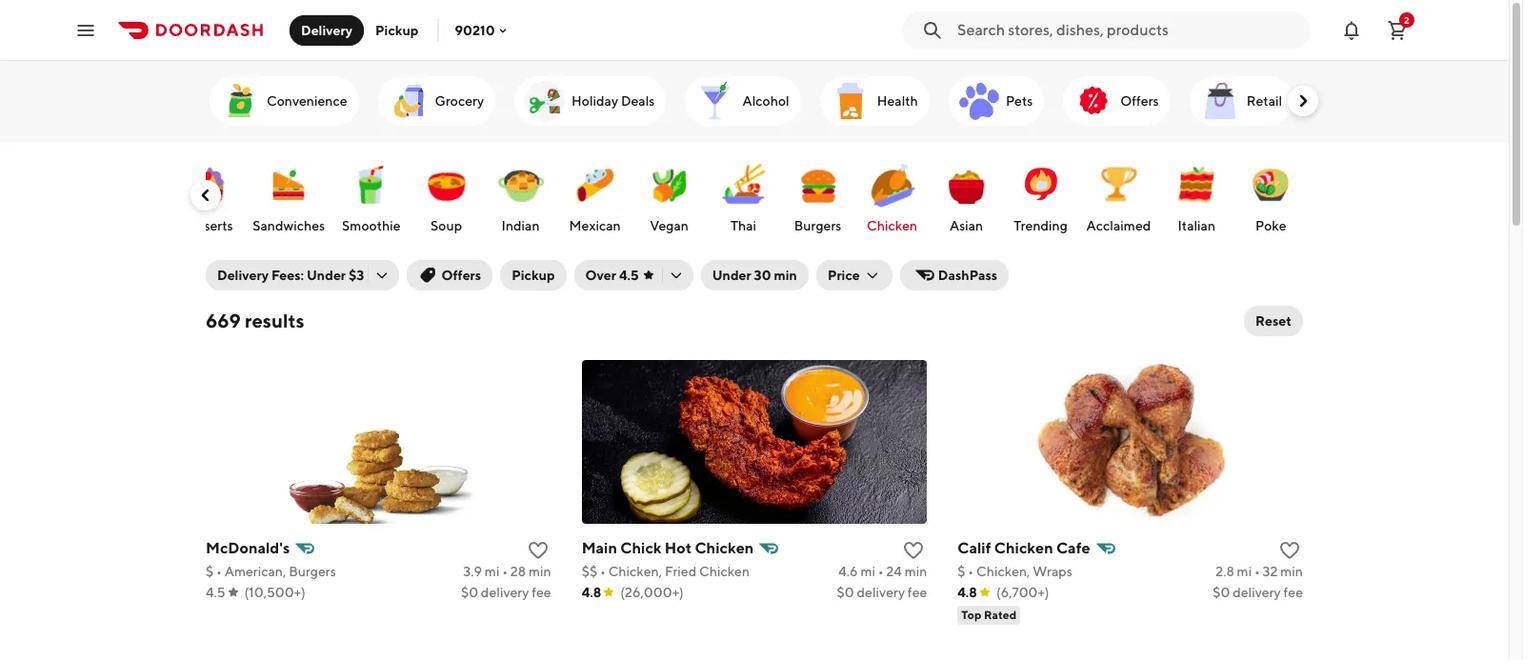 Task type: describe. For each thing, give the bounding box(es) containing it.
mi for calif
[[1237, 564, 1252, 579]]

$​0 for calif
[[1213, 585, 1230, 600]]

under inside button
[[712, 268, 751, 283]]

1 vertical spatial pickup button
[[500, 260, 566, 291]]

dashpass
[[938, 268, 997, 283]]

3 • from the left
[[600, 564, 606, 579]]

$$ • chicken, fried chicken
[[582, 564, 750, 579]]

pets link
[[949, 76, 1044, 126]]

soup
[[431, 218, 462, 233]]

thai
[[731, 218, 756, 233]]

30
[[754, 268, 771, 283]]

fee for calif
[[1284, 585, 1303, 600]]

convenience image
[[217, 78, 263, 124]]

holiday deals link
[[514, 76, 666, 126]]

$ • chicken, wraps
[[958, 564, 1072, 579]]

holiday deals image
[[522, 78, 568, 124]]

grocery
[[435, 93, 484, 109]]

price button
[[816, 260, 892, 291]]

open menu image
[[74, 19, 97, 41]]

cafe
[[1056, 539, 1090, 557]]

trending
[[1014, 218, 1068, 233]]

main
[[582, 539, 617, 557]]

click to add this store to your saved list image for calif chicken cafe
[[1278, 539, 1301, 562]]

delivery fees: under $3
[[217, 268, 364, 283]]

click to add this store to your saved list image for main chick hot chicken
[[902, 539, 925, 562]]

grocery link
[[378, 76, 495, 126]]

indian
[[502, 218, 540, 233]]

pets
[[1006, 93, 1033, 109]]

1 delivery from the left
[[481, 585, 529, 600]]

health link
[[820, 76, 930, 126]]

calif chicken cafe
[[958, 539, 1090, 557]]

under 30 min button
[[701, 260, 809, 291]]

4 • from the left
[[878, 564, 884, 579]]

desserts
[[181, 218, 233, 233]]

acclaimed
[[1086, 218, 1151, 233]]

(10,500+)
[[244, 585, 306, 600]]

vegan
[[650, 218, 689, 233]]

2 • from the left
[[502, 564, 508, 579]]

deals
[[621, 93, 655, 109]]

$​0 for main
[[837, 585, 854, 600]]

90210
[[455, 22, 495, 38]]

(6,700+)
[[996, 585, 1049, 600]]

american,
[[225, 564, 286, 579]]

32
[[1263, 564, 1278, 579]]

0 horizontal spatial pickup
[[375, 22, 419, 38]]

retail
[[1247, 93, 1282, 109]]

over
[[585, 268, 616, 283]]

previous button of carousel image
[[196, 186, 215, 205]]

offers inside button
[[441, 268, 481, 283]]

2
[[1404, 14, 1410, 25]]

alcohol image
[[693, 78, 739, 124]]

3.9
[[463, 564, 482, 579]]

dashpass button
[[900, 260, 1009, 291]]

top rated
[[961, 608, 1017, 622]]

4.6
[[839, 564, 858, 579]]

4.8 for main chick hot chicken
[[582, 585, 601, 600]]

1 $​0 delivery fee from the left
[[461, 585, 551, 600]]

poke
[[1255, 218, 1286, 233]]

mi for main
[[860, 564, 875, 579]]

rated
[[984, 608, 1017, 622]]

hot
[[665, 539, 692, 557]]

delivery for main
[[857, 585, 905, 600]]

$ for calif chicken cafe
[[958, 564, 965, 579]]

1 under from the left
[[307, 268, 346, 283]]

28
[[510, 564, 526, 579]]

0 horizontal spatial 4.5
[[206, 585, 225, 600]]

notification bell image
[[1340, 19, 1363, 41]]

chicken, for chick
[[608, 564, 662, 579]]

results
[[245, 310, 304, 331]]

$3
[[349, 268, 364, 283]]

4.6 mi • 24 min
[[839, 564, 927, 579]]

fee for main
[[908, 585, 927, 600]]



Task type: locate. For each thing, give the bounding box(es) containing it.
fee down 4.6 mi • 24 min
[[908, 585, 927, 600]]

chicken, for chicken
[[976, 564, 1030, 579]]

under left $3
[[307, 268, 346, 283]]

2 $ from the left
[[958, 564, 965, 579]]

0 horizontal spatial pickup button
[[364, 15, 430, 45]]

pickup button
[[364, 15, 430, 45], [500, 260, 566, 291]]

0 horizontal spatial $​0 delivery fee
[[461, 585, 551, 600]]

holiday deals
[[572, 93, 655, 109]]

• right '$$'
[[600, 564, 606, 579]]

1 horizontal spatial $
[[958, 564, 965, 579]]

1 horizontal spatial burgers
[[794, 218, 841, 233]]

alcohol link
[[685, 76, 801, 126]]

1 horizontal spatial $​0
[[837, 585, 854, 600]]

2 click to add this store to your saved list image from the left
[[1278, 539, 1301, 562]]

delivery down 4.6 mi • 24 min
[[857, 585, 905, 600]]

mexican
[[569, 218, 621, 233]]

1 horizontal spatial delivery
[[301, 22, 352, 38]]

1 fee from the left
[[532, 585, 551, 600]]

under
[[307, 268, 346, 283], [712, 268, 751, 283]]

click to add this store to your saved list image
[[526, 539, 549, 562]]

chicken right fried
[[699, 564, 750, 579]]

pickup button up grocery image
[[364, 15, 430, 45]]

retail link
[[1189, 76, 1294, 126]]

burgers up (10,500+) at bottom
[[289, 564, 336, 579]]

main chick hot chicken
[[582, 539, 754, 557]]

holiday
[[572, 93, 618, 109]]

•
[[216, 564, 222, 579], [502, 564, 508, 579], [600, 564, 606, 579], [878, 564, 884, 579], [968, 564, 974, 579], [1254, 564, 1260, 579]]

0 horizontal spatial chicken,
[[608, 564, 662, 579]]

click to add this store to your saved list image up 4.6 mi • 24 min
[[902, 539, 925, 562]]

$​0 delivery fee down 2.8 mi • 32 min
[[1213, 585, 1303, 600]]

reset
[[1255, 313, 1292, 329]]

$​0 delivery fee for main
[[837, 585, 927, 600]]

• left american,
[[216, 564, 222, 579]]

chicken up $ • chicken, wraps
[[994, 539, 1053, 557]]

0 horizontal spatial delivery
[[217, 268, 269, 283]]

4.8 for calif chicken cafe
[[958, 585, 977, 600]]

1 mi from the left
[[485, 564, 500, 579]]

min for main chick hot chicken
[[905, 564, 927, 579]]

delivery left fees:
[[217, 268, 269, 283]]

4.5
[[619, 268, 639, 283], [206, 585, 225, 600]]

2 $​0 from the left
[[837, 585, 854, 600]]

1 click to add this store to your saved list image from the left
[[902, 539, 925, 562]]

fees:
[[271, 268, 304, 283]]

min for mcdonald's
[[529, 564, 551, 579]]

under 30 min
[[712, 268, 797, 283]]

min right 24
[[905, 564, 927, 579]]

2 horizontal spatial $​0 delivery fee
[[1213, 585, 1303, 600]]

1 4.8 from the left
[[582, 585, 601, 600]]

• left "28"
[[502, 564, 508, 579]]

1 horizontal spatial fee
[[908, 585, 927, 600]]

min for calif chicken cafe
[[1280, 564, 1303, 579]]

$​0
[[461, 585, 478, 600], [837, 585, 854, 600], [1213, 585, 1230, 600]]

alcohol
[[742, 93, 789, 109]]

2 chicken, from the left
[[976, 564, 1030, 579]]

0 horizontal spatial delivery
[[481, 585, 529, 600]]

24
[[886, 564, 902, 579]]

delivery
[[301, 22, 352, 38], [217, 268, 269, 283]]

pickup right delivery button
[[375, 22, 419, 38]]

2 delivery from the left
[[857, 585, 905, 600]]

(26,000+)
[[620, 585, 684, 600]]

smoothie
[[342, 218, 401, 233]]

burgers
[[794, 218, 841, 233], [289, 564, 336, 579]]

1 vertical spatial offers
[[441, 268, 481, 283]]

1 horizontal spatial chicken,
[[976, 564, 1030, 579]]

$ down calif
[[958, 564, 965, 579]]

3.9 mi • 28 min
[[463, 564, 551, 579]]

$ down mcdonald's on the bottom left
[[206, 564, 214, 579]]

mcdonald's
[[206, 539, 290, 557]]

wraps
[[1033, 564, 1072, 579]]

pickup down "indian"
[[512, 268, 555, 283]]

Store search: begin typing to search for stores available on DoorDash text field
[[957, 20, 1298, 40]]

0 horizontal spatial mi
[[485, 564, 500, 579]]

0 horizontal spatial $​0
[[461, 585, 478, 600]]

1 horizontal spatial under
[[712, 268, 751, 283]]

2.8 mi • 32 min
[[1216, 564, 1303, 579]]

3 fee from the left
[[1284, 585, 1303, 600]]

2 button
[[1378, 11, 1416, 49]]

calif
[[958, 539, 991, 557]]

chicken right hot
[[695, 539, 754, 557]]

• left 24
[[878, 564, 884, 579]]

1 vertical spatial 4.5
[[206, 585, 225, 600]]

1 horizontal spatial offers
[[1120, 93, 1159, 109]]

1 horizontal spatial 4.5
[[619, 268, 639, 283]]

• left 32
[[1254, 564, 1260, 579]]

1 horizontal spatial pickup
[[512, 268, 555, 283]]

chicken up the price button
[[867, 218, 917, 233]]

delivery button
[[290, 15, 364, 45]]

1 $​0 from the left
[[461, 585, 478, 600]]

4.5 right over
[[619, 268, 639, 283]]

offers link
[[1063, 76, 1170, 126]]

delivery down the 3.9 mi • 28 min
[[481, 585, 529, 600]]

1 vertical spatial burgers
[[289, 564, 336, 579]]

grocery image
[[385, 78, 431, 124]]

2 under from the left
[[712, 268, 751, 283]]

pickup button down "indian"
[[500, 260, 566, 291]]

offers right offers icon
[[1120, 93, 1159, 109]]

2 horizontal spatial $​0
[[1213, 585, 1230, 600]]

mi
[[485, 564, 500, 579], [860, 564, 875, 579], [1237, 564, 1252, 579]]

over 4.5 button
[[574, 260, 693, 291]]

chicken, down chick
[[608, 564, 662, 579]]

$$
[[582, 564, 597, 579]]

mi right 2.8
[[1237, 564, 1252, 579]]

0 horizontal spatial under
[[307, 268, 346, 283]]

3 $​0 delivery fee from the left
[[1213, 585, 1303, 600]]

chick
[[620, 539, 662, 557]]

3 delivery from the left
[[1233, 585, 1281, 600]]

pickup
[[375, 22, 419, 38], [512, 268, 555, 283]]

$ for mcdonald's
[[206, 564, 214, 579]]

4.5 inside button
[[619, 268, 639, 283]]

0 vertical spatial delivery
[[301, 22, 352, 38]]

2 4.8 from the left
[[958, 585, 977, 600]]

0 vertical spatial 4.5
[[619, 268, 639, 283]]

top
[[961, 608, 981, 622]]

1 horizontal spatial delivery
[[857, 585, 905, 600]]

90210 button
[[455, 22, 510, 38]]

0 vertical spatial burgers
[[794, 218, 841, 233]]

$​0 delivery fee for calif
[[1213, 585, 1303, 600]]

1 $ from the left
[[206, 564, 214, 579]]

offers image
[[1071, 78, 1117, 124]]

convenience link
[[210, 76, 359, 126]]

$​0 down 3.9
[[461, 585, 478, 600]]

1 vertical spatial pickup
[[512, 268, 555, 283]]

0 vertical spatial offers
[[1120, 93, 1159, 109]]

4.8 down '$$'
[[582, 585, 601, 600]]

delivery for delivery
[[301, 22, 352, 38]]

pets image
[[956, 78, 1002, 124]]

min right 32
[[1280, 564, 1303, 579]]

$​0 down 4.6
[[837, 585, 854, 600]]

4.8
[[582, 585, 601, 600], [958, 585, 977, 600]]

fried
[[665, 564, 696, 579]]

next button of carousel image
[[1294, 91, 1313, 110]]

1 horizontal spatial $​0 delivery fee
[[837, 585, 927, 600]]

0 vertical spatial pickup button
[[364, 15, 430, 45]]

4.5 down american,
[[206, 585, 225, 600]]

min right 30
[[774, 268, 797, 283]]

click to add this store to your saved list image
[[902, 539, 925, 562], [1278, 539, 1301, 562]]

2 horizontal spatial fee
[[1284, 585, 1303, 600]]

3 $​0 from the left
[[1213, 585, 1230, 600]]

delivery down 2.8 mi • 32 min
[[1233, 585, 1281, 600]]

health
[[877, 93, 918, 109]]

2 $​0 delivery fee from the left
[[837, 585, 927, 600]]

$​0 delivery fee
[[461, 585, 551, 600], [837, 585, 927, 600], [1213, 585, 1303, 600]]

$​0 delivery fee down 4.6 mi • 24 min
[[837, 585, 927, 600]]

reset button
[[1244, 306, 1303, 336]]

chicken,
[[608, 564, 662, 579], [976, 564, 1030, 579]]

offers button
[[407, 260, 493, 291]]

2 mi from the left
[[860, 564, 875, 579]]

3 mi from the left
[[1237, 564, 1252, 579]]

2 fee from the left
[[908, 585, 927, 600]]

1 chicken, from the left
[[608, 564, 662, 579]]

price
[[828, 268, 860, 283]]

min inside button
[[774, 268, 797, 283]]

3 items, open order cart image
[[1386, 19, 1409, 41]]

retail image
[[1197, 78, 1243, 124]]

health image
[[828, 78, 873, 124]]

delivery
[[481, 585, 529, 600], [857, 585, 905, 600], [1233, 585, 1281, 600]]

delivery for delivery fees: under $3
[[217, 268, 269, 283]]

acclaimed link
[[1083, 151, 1155, 239]]

fee down the 3.9 mi • 28 min
[[532, 585, 551, 600]]

1 horizontal spatial pickup button
[[500, 260, 566, 291]]

0 horizontal spatial click to add this store to your saved list image
[[902, 539, 925, 562]]

min
[[774, 268, 797, 283], [529, 564, 551, 579], [905, 564, 927, 579], [1280, 564, 1303, 579]]

asian
[[950, 218, 983, 233]]

sandwiches
[[253, 218, 325, 233]]

0 vertical spatial pickup
[[375, 22, 419, 38]]

2 horizontal spatial mi
[[1237, 564, 1252, 579]]

5 • from the left
[[968, 564, 974, 579]]

over 4.5
[[585, 268, 639, 283]]

click to add this store to your saved list image up 2.8 mi • 32 min
[[1278, 539, 1301, 562]]

mi right 4.6
[[860, 564, 875, 579]]

$ • american, burgers
[[206, 564, 336, 579]]

0 horizontal spatial fee
[[532, 585, 551, 600]]

4.8 up top
[[958, 585, 977, 600]]

fee down 2.8 mi • 32 min
[[1284, 585, 1303, 600]]

chicken
[[867, 218, 917, 233], [695, 539, 754, 557], [994, 539, 1053, 557], [699, 564, 750, 579]]

2.8
[[1216, 564, 1234, 579]]

chicken, up (6,700+)
[[976, 564, 1030, 579]]

delivery inside button
[[301, 22, 352, 38]]

669
[[206, 310, 241, 331]]

trending link
[[1008, 151, 1073, 239]]

669 results
[[206, 310, 304, 331]]

burgers up price
[[794, 218, 841, 233]]

0 horizontal spatial $
[[206, 564, 214, 579]]

0 horizontal spatial burgers
[[289, 564, 336, 579]]

under left 30
[[712, 268, 751, 283]]

1 vertical spatial delivery
[[217, 268, 269, 283]]

1 horizontal spatial 4.8
[[958, 585, 977, 600]]

0 horizontal spatial 4.8
[[582, 585, 601, 600]]

delivery for calif
[[1233, 585, 1281, 600]]

mi right 3.9
[[485, 564, 500, 579]]

• down calif
[[968, 564, 974, 579]]

delivery up convenience
[[301, 22, 352, 38]]

italian
[[1178, 218, 1216, 233]]

$​0 down 2.8
[[1213, 585, 1230, 600]]

6 • from the left
[[1254, 564, 1260, 579]]

offers down the soup
[[441, 268, 481, 283]]

convenience
[[267, 93, 347, 109]]

fee
[[532, 585, 551, 600], [908, 585, 927, 600], [1284, 585, 1303, 600]]

$​0 delivery fee down the 3.9 mi • 28 min
[[461, 585, 551, 600]]

min down click to add this store to your saved list image
[[529, 564, 551, 579]]

1 • from the left
[[216, 564, 222, 579]]

2 horizontal spatial delivery
[[1233, 585, 1281, 600]]

1 horizontal spatial mi
[[860, 564, 875, 579]]

0 horizontal spatial offers
[[441, 268, 481, 283]]

1 horizontal spatial click to add this store to your saved list image
[[1278, 539, 1301, 562]]



Task type: vqa. For each thing, say whether or not it's contained in the screenshot.
5.6 mi • Closed
no



